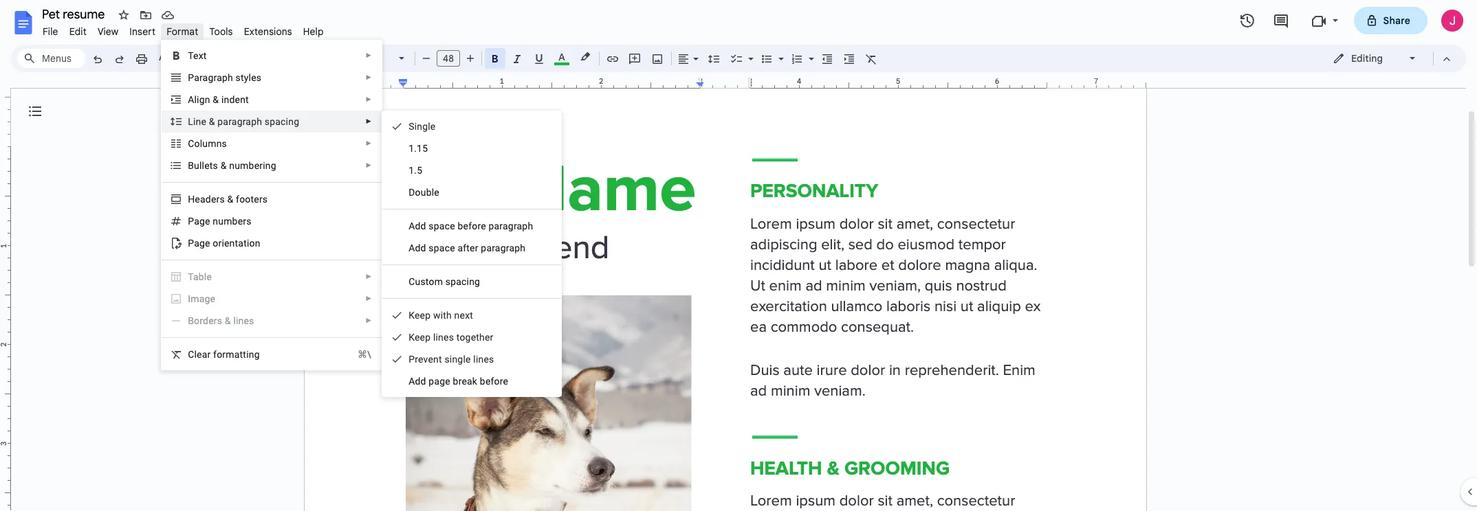 Task type: describe. For each thing, give the bounding box(es) containing it.
edit menu item
[[64, 23, 92, 40]]

mbers
[[224, 216, 252, 227]]

0 vertical spatial t
[[210, 160, 213, 171]]

b for add space
[[458, 221, 463, 232]]

2 space from the top
[[429, 243, 455, 254]]

bullets & numbering t element
[[188, 160, 281, 171]]

keep lines t ogether
[[409, 332, 494, 343]]

p revent single lines
[[409, 354, 494, 365]]

0 vertical spatial paragraph
[[218, 116, 262, 127]]

d ouble
[[409, 187, 440, 198]]

edit
[[69, 25, 87, 38]]

page for page n u mbers
[[188, 216, 210, 227]]

1 vertical spatial lines
[[433, 332, 454, 343]]

1.5 5 element
[[409, 165, 427, 176]]

i m age
[[188, 294, 215, 305]]

help
[[303, 25, 324, 38]]

format
[[167, 25, 198, 38]]

numbered list menu image
[[806, 50, 815, 54]]

lign
[[194, 94, 210, 105]]

a for lign
[[188, 94, 194, 105]]

c for ustom
[[409, 277, 415, 288]]

insert menu item
[[124, 23, 161, 40]]

menu bar inside menu bar banner
[[37, 18, 329, 41]]

► for l ine & paragraph spacing
[[365, 118, 372, 125]]

& for ine
[[209, 116, 215, 127]]

help menu item
[[298, 23, 329, 40]]

numbering
[[229, 160, 276, 171]]

paragraph for add space b efore paragraph
[[489, 221, 533, 232]]

ouble
[[415, 187, 440, 198]]

share button
[[1354, 7, 1428, 34]]

l ine & paragraph spacing
[[188, 116, 299, 127]]

ustom
[[415, 277, 443, 288]]

proxima nova option
[[353, 49, 415, 68]]

keep with next n element
[[409, 310, 477, 321]]

add page b r eak before
[[409, 376, 509, 387]]

text s element
[[188, 50, 211, 61]]

1 .15
[[409, 143, 428, 154]]

5
[[417, 165, 423, 176]]

with
[[433, 310, 452, 321]]

menu item containing i
[[162, 288, 382, 310]]

tools
[[209, 25, 233, 38]]

p for aragraph
[[188, 72, 194, 83]]

paragraph for a dd space after paragraph
[[481, 243, 526, 254]]

⌘\
[[358, 349, 372, 360]]

before
[[480, 376, 509, 387]]

left margin image
[[305, 78, 407, 88]]

prevent single lines p element
[[409, 354, 498, 365]]

table menu item
[[162, 266, 382, 288]]

custom spacing c element
[[409, 277, 484, 288]]

ingle
[[415, 121, 436, 132]]

borders & lines q element
[[188, 316, 258, 327]]

right margin image
[[1044, 78, 1146, 88]]

Star checkbox
[[114, 6, 133, 25]]

1 ► from the top
[[365, 52, 372, 59]]

add for add space
[[409, 221, 426, 232]]

1.15 1 element
[[409, 143, 432, 154]]

Font size field
[[437, 50, 466, 67]]

borders
[[188, 316, 222, 327]]

c for lear
[[188, 349, 194, 360]]

colum n s
[[188, 138, 227, 149]]

r
[[459, 376, 462, 387]]

view
[[98, 25, 119, 38]]

borders & lines menu item
[[162, 310, 382, 332]]

ogether
[[460, 332, 494, 343]]

a for dd
[[409, 243, 415, 254]]

► for p aragraph styles
[[365, 74, 372, 81]]

a lign & indent
[[188, 94, 249, 105]]

► for s & numbering
[[365, 162, 372, 169]]

c ustom spacing
[[409, 277, 480, 288]]

file
[[43, 25, 58, 38]]

indent
[[221, 94, 249, 105]]

line & paragraph spacing l element
[[188, 116, 304, 127]]

n for s
[[216, 138, 222, 149]]

tools menu item
[[204, 23, 238, 40]]

highlight color image
[[578, 49, 593, 65]]

► for age
[[365, 295, 372, 303]]

menu bar banner
[[0, 0, 1478, 512]]

► for a lign & indent
[[365, 96, 372, 103]]

text
[[188, 50, 207, 61]]

► inside 'table' menu item
[[365, 273, 372, 281]]

& for lign
[[213, 94, 219, 105]]

extensions menu item
[[238, 23, 298, 40]]

clear formatting c element
[[188, 349, 264, 360]]

efore
[[463, 221, 486, 232]]

editing button
[[1324, 48, 1428, 69]]

age
[[199, 294, 215, 305]]

menu containing text
[[161, 40, 383, 371]]

keep with n ext
[[409, 310, 473, 321]]

mode and view toolbar
[[1323, 45, 1459, 72]]

table 2 element
[[188, 272, 216, 283]]

page n u mbers
[[188, 216, 252, 227]]

d
[[409, 187, 415, 198]]

text color image
[[555, 49, 570, 65]]

aragraph
[[194, 72, 233, 83]]

view menu item
[[92, 23, 124, 40]]

1. 5
[[409, 165, 423, 176]]

s
[[409, 121, 415, 132]]

add space after paragraph a element
[[409, 243, 530, 254]]

eak
[[462, 376, 478, 387]]

s ingle
[[409, 121, 436, 132]]

h
[[188, 194, 195, 205]]

► inside "borders & lines" menu item
[[365, 317, 372, 325]]



Task type: vqa. For each thing, say whether or not it's contained in the screenshot.


Task type: locate. For each thing, give the bounding box(es) containing it.
page down page n u mbers
[[188, 238, 210, 249]]

0 vertical spatial c
[[409, 277, 415, 288]]

proxima nova
[[353, 52, 415, 65]]

2 horizontal spatial lines
[[474, 354, 494, 365]]

bulleted list menu image
[[775, 50, 784, 54]]

& right borders
[[225, 316, 231, 327]]

proxima
[[353, 52, 390, 65]]

ext
[[460, 310, 473, 321]]

1 horizontal spatial p
[[409, 354, 415, 365]]

ine
[[193, 116, 206, 127]]

p
[[188, 72, 194, 83], [409, 354, 415, 365]]

eaders
[[195, 194, 225, 205]]

insert
[[130, 25, 156, 38]]

b left eak
[[453, 376, 459, 387]]

p for revent
[[409, 354, 415, 365]]

1 vertical spatial page
[[188, 238, 210, 249]]

line & paragraph spacing image
[[706, 49, 722, 68]]

Rename text field
[[37, 6, 113, 22]]

a
[[188, 94, 194, 105], [409, 243, 415, 254]]

1 vertical spatial p
[[409, 354, 415, 365]]

lines down ogether
[[474, 354, 494, 365]]

2 vertical spatial paragraph
[[481, 243, 526, 254]]

.15
[[414, 143, 428, 154]]

1 vertical spatial space
[[429, 243, 455, 254]]

1 horizontal spatial spacing
[[446, 277, 480, 288]]

p aragraph styles
[[188, 72, 262, 83]]

1 horizontal spatial s
[[222, 138, 227, 149]]

0 vertical spatial s
[[222, 138, 227, 149]]

2 vertical spatial n
[[454, 310, 460, 321]]

c lear formatting
[[188, 349, 260, 360]]

checklist menu image
[[745, 50, 754, 54]]

editing
[[1352, 52, 1383, 65]]

lines
[[233, 316, 254, 327], [433, 332, 454, 343], [474, 354, 494, 365]]

single
[[445, 354, 471, 365]]

lines down keep with next n element
[[433, 332, 454, 343]]

p down text
[[188, 72, 194, 83]]

1 horizontal spatial lines
[[433, 332, 454, 343]]

0 vertical spatial space
[[429, 221, 455, 232]]

1 horizontal spatial t
[[457, 332, 460, 343]]

space left efore
[[429, 221, 455, 232]]

0 horizontal spatial s
[[213, 160, 218, 171]]

footers
[[236, 194, 268, 205]]

0 horizontal spatial a
[[188, 94, 194, 105]]

p down keep lines t ogether on the left bottom of page
[[409, 354, 415, 365]]

1 keep from the top
[[409, 310, 431, 321]]

2 page from the top
[[188, 238, 210, 249]]

0 vertical spatial spacing
[[265, 116, 299, 127]]

h eaders & footers
[[188, 194, 268, 205]]

menu bar containing file
[[37, 18, 329, 41]]

revent
[[415, 354, 442, 365]]

after
[[458, 243, 479, 254]]

& right ine
[[209, 116, 215, 127]]

align & indent a element
[[188, 94, 253, 105]]

7 ► from the top
[[365, 273, 372, 281]]

1 vertical spatial n
[[213, 216, 218, 227]]

1 add from the top
[[409, 221, 426, 232]]

& right eaders
[[227, 194, 234, 205]]

menu
[[161, 40, 383, 371], [382, 111, 562, 398]]

c up the keep with n ext
[[409, 277, 415, 288]]

5 ► from the top
[[365, 140, 372, 147]]

1 vertical spatial paragraph
[[489, 221, 533, 232]]

0 horizontal spatial lines
[[233, 316, 254, 327]]

nova
[[392, 52, 415, 65]]

colum
[[188, 138, 216, 149]]

add up dd
[[409, 221, 426, 232]]

share
[[1384, 14, 1411, 27]]

a up ustom
[[409, 243, 415, 254]]

0 horizontal spatial c
[[188, 349, 194, 360]]

t down columns n element
[[210, 160, 213, 171]]

1 vertical spatial a
[[409, 243, 415, 254]]

a up l
[[188, 94, 194, 105]]

menu bar
[[37, 18, 329, 41]]

s
[[222, 138, 227, 149], [213, 160, 218, 171]]

s for n
[[222, 138, 227, 149]]

c
[[409, 277, 415, 288], [188, 349, 194, 360]]

Font size text field
[[438, 50, 460, 67]]

extensions
[[244, 25, 292, 38]]

1 vertical spatial t
[[457, 332, 460, 343]]

a dd space after paragraph
[[409, 243, 526, 254]]

dd
[[415, 243, 426, 254]]

n for u
[[213, 216, 218, 227]]

b up a dd space after paragraph
[[458, 221, 463, 232]]

application containing share
[[0, 0, 1478, 512]]

keep for keep with
[[409, 310, 431, 321]]

0 vertical spatial lines
[[233, 316, 254, 327]]

add
[[409, 221, 426, 232], [409, 376, 426, 387]]

application
[[0, 0, 1478, 512]]

► for s
[[365, 140, 372, 147]]

table
[[188, 272, 212, 283]]

menu item
[[162, 288, 382, 310]]

page orientation
[[188, 238, 260, 249]]

& for eaders
[[227, 194, 234, 205]]

0 vertical spatial n
[[216, 138, 222, 149]]

2 add from the top
[[409, 376, 426, 387]]

1.
[[409, 165, 417, 176]]

image m element
[[188, 294, 220, 305]]

s for t
[[213, 160, 218, 171]]

1 vertical spatial b
[[453, 376, 459, 387]]

keep for keep lines
[[409, 332, 431, 343]]

n
[[216, 138, 222, 149], [213, 216, 218, 227], [454, 310, 460, 321]]

0 vertical spatial p
[[188, 72, 194, 83]]

page orientation 3 element
[[188, 238, 265, 249]]

0 vertical spatial b
[[458, 221, 463, 232]]

n left mbers
[[213, 216, 218, 227]]

formatting
[[213, 349, 260, 360]]

1 vertical spatial c
[[188, 349, 194, 360]]

paragraph down indent
[[218, 116, 262, 127]]

s right the bulle
[[213, 160, 218, 171]]

& right the bulle
[[221, 160, 227, 171]]

spacing
[[265, 116, 299, 127], [446, 277, 480, 288]]

0 vertical spatial add
[[409, 221, 426, 232]]

l
[[188, 116, 193, 127]]

& right lign
[[213, 94, 219, 105]]

format menu item
[[161, 23, 204, 40]]

1 horizontal spatial c
[[409, 277, 415, 288]]

0 vertical spatial page
[[188, 216, 210, 227]]

bulle t s & numbering
[[188, 160, 276, 171]]

double d element
[[409, 187, 444, 198]]

i
[[188, 294, 191, 305]]

6 ► from the top
[[365, 162, 372, 169]]

1 vertical spatial s
[[213, 160, 218, 171]]

columns n element
[[188, 138, 231, 149]]

►
[[365, 52, 372, 59], [365, 74, 372, 81], [365, 96, 372, 103], [365, 118, 372, 125], [365, 140, 372, 147], [365, 162, 372, 169], [365, 273, 372, 281], [365, 295, 372, 303], [365, 317, 372, 325]]

Menus field
[[17, 49, 86, 68]]

single s element
[[409, 121, 440, 132]]

& inside "borders & lines" menu item
[[225, 316, 231, 327]]

4 ► from the top
[[365, 118, 372, 125]]

lines up formatting
[[233, 316, 254, 327]]

lines inside "borders & lines" menu item
[[233, 316, 254, 327]]

spacing right ustom
[[446, 277, 480, 288]]

0 horizontal spatial spacing
[[265, 116, 299, 127]]

3 ► from the top
[[365, 96, 372, 103]]

page for page orientation
[[188, 238, 210, 249]]

add for add page b
[[409, 376, 426, 387]]

space right dd
[[429, 243, 455, 254]]

page
[[429, 376, 451, 387]]

space
[[429, 221, 455, 232], [429, 243, 455, 254]]

0 vertical spatial keep
[[409, 310, 431, 321]]

keep up revent
[[409, 332, 431, 343]]

n up "bulle t s & numbering"
[[216, 138, 222, 149]]

top margin image
[[0, 48, 10, 150]]

keep
[[409, 310, 431, 321], [409, 332, 431, 343]]

lear
[[194, 349, 211, 360]]

t
[[210, 160, 213, 171], [457, 332, 460, 343]]

paragraph
[[218, 116, 262, 127], [489, 221, 533, 232], [481, 243, 526, 254]]

add page break before r element
[[409, 376, 513, 387]]

keep left with
[[409, 310, 431, 321]]

main toolbar
[[85, 0, 883, 285]]

1
[[409, 143, 414, 154]]

paragraph right efore
[[489, 221, 533, 232]]

u
[[218, 216, 224, 227]]

menu containing s
[[382, 111, 562, 398]]

page numbers u element
[[188, 216, 256, 227]]

headers & footers h element
[[188, 194, 272, 205]]

b for add page b
[[453, 376, 459, 387]]

spacing up numbering
[[265, 116, 299, 127]]

2 ► from the top
[[365, 74, 372, 81]]

orientation
[[213, 238, 260, 249]]

1 space from the top
[[429, 221, 455, 232]]

n right with
[[454, 310, 460, 321]]

⌘backslash element
[[341, 348, 372, 362]]

0 horizontal spatial p
[[188, 72, 194, 83]]

add space before paragraph b element
[[409, 221, 538, 232]]

1 horizontal spatial a
[[409, 243, 415, 254]]

b
[[458, 221, 463, 232], [453, 376, 459, 387]]

&
[[213, 94, 219, 105], [209, 116, 215, 127], [221, 160, 227, 171], [227, 194, 234, 205], [225, 316, 231, 327]]

s right colum
[[222, 138, 227, 149]]

0 vertical spatial a
[[188, 94, 194, 105]]

paragraph styles p element
[[188, 72, 266, 83]]

2 keep from the top
[[409, 332, 431, 343]]

1 vertical spatial add
[[409, 376, 426, 387]]

0 horizontal spatial t
[[210, 160, 213, 171]]

t up single
[[457, 332, 460, 343]]

insert image image
[[650, 49, 666, 68]]

keep lines together t element
[[409, 332, 498, 343]]

1 vertical spatial spacing
[[446, 277, 480, 288]]

c down borders
[[188, 349, 194, 360]]

file menu item
[[37, 23, 64, 40]]

styles
[[236, 72, 262, 83]]

paragraph right after
[[481, 243, 526, 254]]

add space b efore paragraph
[[409, 221, 533, 232]]

1 page from the top
[[188, 216, 210, 227]]

borders & lines
[[188, 316, 254, 327]]

page left u
[[188, 216, 210, 227]]

page
[[188, 216, 210, 227], [188, 238, 210, 249]]

2 vertical spatial lines
[[474, 354, 494, 365]]

9 ► from the top
[[365, 317, 372, 325]]

bulle
[[188, 160, 210, 171]]

1 vertical spatial keep
[[409, 332, 431, 343]]

add left page in the bottom left of the page
[[409, 376, 426, 387]]

8 ► from the top
[[365, 295, 372, 303]]

m
[[191, 294, 199, 305]]



